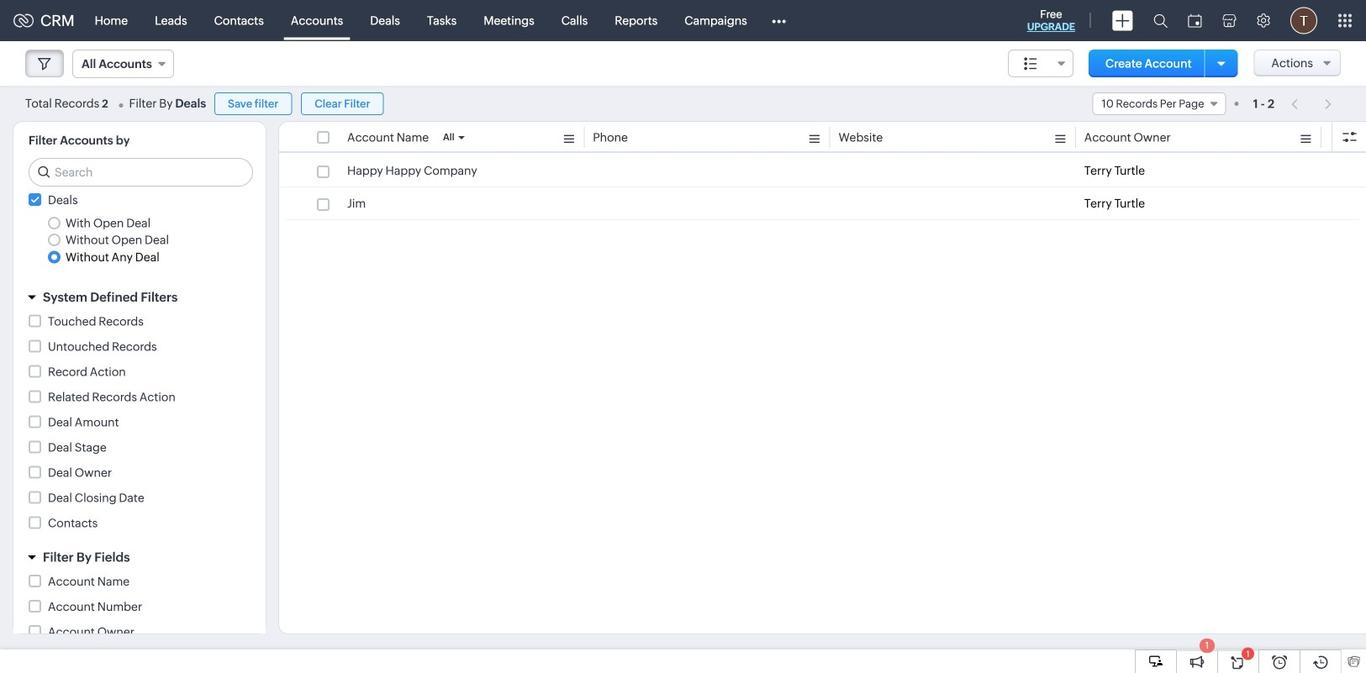 Task type: vqa. For each thing, say whether or not it's contained in the screenshot.
Quotes
no



Task type: describe. For each thing, give the bounding box(es) containing it.
profile element
[[1281, 0, 1328, 41]]

size image
[[1024, 56, 1038, 71]]

search element
[[1144, 0, 1178, 41]]

none field size
[[1008, 50, 1074, 77]]

profile image
[[1291, 7, 1318, 34]]

Search text field
[[29, 159, 252, 186]]

create menu image
[[1113, 11, 1134, 31]]



Task type: locate. For each thing, give the bounding box(es) containing it.
logo image
[[13, 14, 34, 27]]

search image
[[1154, 13, 1168, 28]]

calendar image
[[1188, 14, 1203, 27]]

None field
[[72, 50, 174, 78], [1008, 50, 1074, 77], [1093, 93, 1227, 115], [72, 50, 174, 78], [1093, 93, 1227, 115]]

navigation
[[1284, 92, 1341, 116]]

row group
[[279, 155, 1367, 220]]

create menu element
[[1103, 0, 1144, 41]]

Other Modules field
[[761, 7, 797, 34]]



